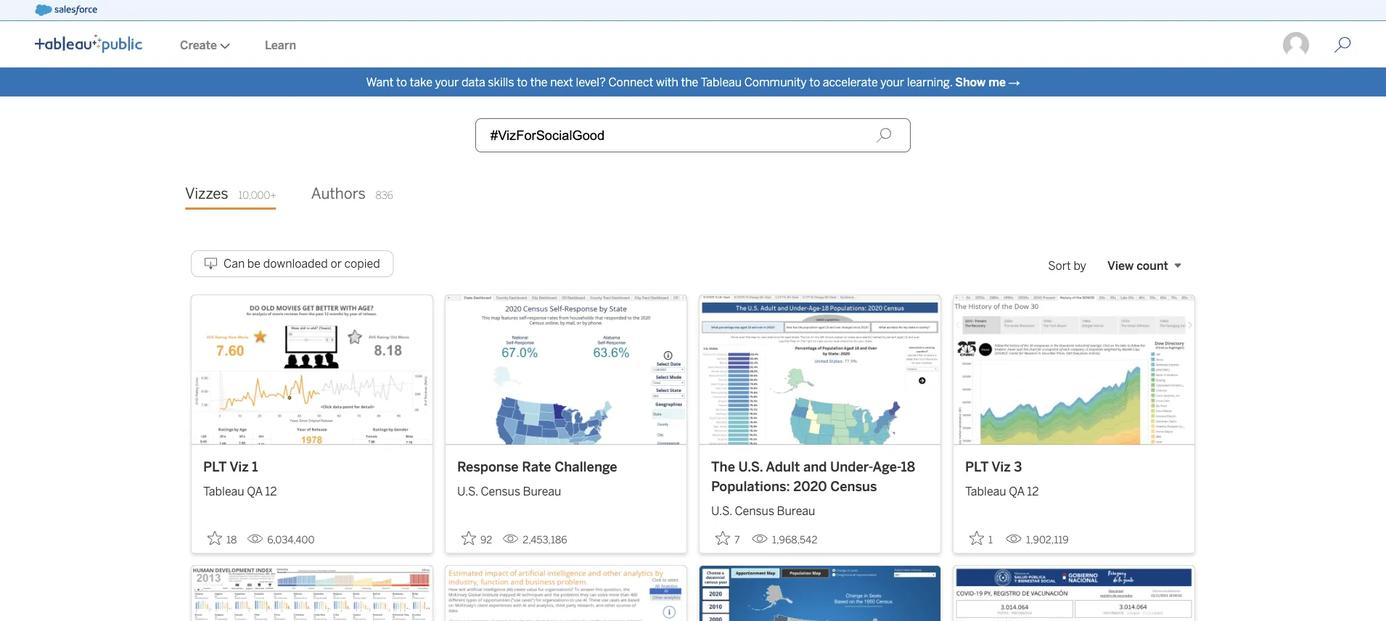 Task type: describe. For each thing, give the bounding box(es) containing it.
authors
[[311, 185, 366, 203]]

sort
[[1049, 259, 1072, 273]]

0 vertical spatial 1
[[252, 459, 258, 475]]

plt viz 3 link
[[966, 457, 1184, 477]]

community
[[745, 75, 807, 89]]

u.s. for the u.s. adult and under-age-18 populations: 2020 census
[[712, 505, 733, 518]]

learning.
[[907, 75, 953, 89]]

1,968,542 views element
[[746, 528, 824, 552]]

3 to from the left
[[810, 75, 821, 89]]

1 to from the left
[[396, 75, 407, 89]]

836
[[376, 190, 393, 201]]

Search input field
[[476, 118, 911, 152]]

2,453,186
[[523, 534, 568, 546]]

next
[[551, 75, 574, 89]]

go to search image
[[1317, 36, 1369, 54]]

learn link
[[248, 23, 314, 68]]

level?
[[576, 75, 606, 89]]

1,902,119
[[1027, 534, 1069, 546]]

create
[[180, 38, 217, 52]]

census for the u.s. adult and under-age-18 populations: 2020 census
[[735, 505, 775, 518]]

viz for 1
[[230, 459, 249, 475]]

census inside the u.s. adult and under-age-18 populations: 2020 census
[[831, 479, 878, 495]]

qa for 3
[[1009, 485, 1025, 499]]

12 for 1
[[265, 485, 277, 499]]

3
[[1015, 459, 1023, 475]]

can be downloaded or copied
[[224, 257, 380, 271]]

vizzes
[[185, 185, 229, 203]]

want to take your data skills to the next level? connect with the tableau community to accelerate your learning. show me →
[[366, 75, 1021, 89]]

u.s. census bureau for u.s.
[[712, 505, 816, 518]]

sort by
[[1049, 259, 1087, 273]]

1 your from the left
[[435, 75, 459, 89]]

Add Favorite button
[[966, 527, 1001, 551]]

copied
[[345, 257, 380, 271]]

2,453,186 views element
[[497, 528, 573, 552]]

learn
[[265, 38, 296, 52]]

want
[[366, 75, 394, 89]]

1,968,542
[[773, 534, 818, 546]]

response rate challenge link
[[457, 457, 675, 477]]

plt for plt viz 1
[[203, 459, 227, 475]]

the u.s. adult and under-age-18 populations: 2020 census
[[712, 459, 916, 495]]

add favorite button for plt viz 1
[[203, 527, 241, 551]]

me
[[989, 75, 1006, 89]]

→
[[1009, 75, 1021, 89]]

the
[[712, 459, 736, 475]]

u.s. inside the u.s. adult and under-age-18 populations: 2020 census
[[739, 459, 763, 475]]

data
[[462, 75, 486, 89]]

challenge
[[555, 459, 618, 475]]

populations:
[[712, 479, 791, 495]]

connect
[[609, 75, 654, 89]]

view count button
[[1094, 250, 1196, 281]]

u.s. for response rate challenge
[[457, 485, 478, 499]]

workbook thumbnail image for 3
[[954, 295, 1195, 445]]

view count
[[1108, 259, 1169, 273]]

92
[[481, 534, 493, 546]]

bureau for adult
[[777, 505, 816, 518]]

tableau for plt viz 1
[[203, 485, 244, 499]]

2 the from the left
[[681, 75, 699, 89]]



Task type: locate. For each thing, give the bounding box(es) containing it.
add favorite button containing 92
[[457, 527, 497, 551]]

plt viz 1
[[203, 459, 258, 475]]

12
[[265, 485, 277, 499], [1028, 485, 1040, 499]]

tableau for plt viz 3
[[966, 485, 1007, 499]]

tableau down plt viz 1
[[203, 485, 244, 499]]

plt viz 3
[[966, 459, 1023, 475]]

tableau right with
[[701, 75, 742, 89]]

bureau
[[523, 485, 562, 499], [777, 505, 816, 518]]

show
[[956, 75, 986, 89]]

2 plt from the left
[[966, 459, 989, 475]]

1,902,119 views element
[[1001, 528, 1075, 552]]

12 down plt viz 3 link
[[1028, 485, 1040, 499]]

2 viz from the left
[[992, 459, 1011, 475]]

salesforce logo image
[[35, 4, 97, 16]]

1 horizontal spatial tableau qa 12 link
[[966, 477, 1184, 500]]

1 horizontal spatial 18
[[902, 459, 916, 475]]

1 horizontal spatial u.s.
[[712, 505, 733, 518]]

0 horizontal spatial tableau
[[203, 485, 244, 499]]

tableau qa 12 for 3
[[966, 485, 1040, 499]]

2 horizontal spatial add favorite button
[[712, 527, 746, 551]]

1 horizontal spatial tableau qa 12
[[966, 485, 1040, 499]]

your left the learning.
[[881, 75, 905, 89]]

1 horizontal spatial tableau
[[701, 75, 742, 89]]

1 viz from the left
[[230, 459, 249, 475]]

10,000+
[[238, 190, 276, 201]]

2020
[[794, 479, 828, 495]]

to left accelerate
[[810, 75, 821, 89]]

qa
[[247, 485, 263, 499], [1009, 485, 1025, 499]]

the u.s. adult and under-age-18 populations: 2020 census link
[[712, 457, 929, 497]]

census down response
[[481, 485, 521, 499]]

be
[[247, 257, 261, 271]]

1 tableau qa 12 link from the left
[[203, 477, 421, 500]]

Add Favorite button
[[203, 527, 241, 551], [457, 527, 497, 551], [712, 527, 746, 551]]

plt inside plt viz 1 link
[[203, 459, 227, 475]]

0 horizontal spatial add favorite button
[[203, 527, 241, 551]]

qa down 3
[[1009, 485, 1025, 499]]

1 12 from the left
[[265, 485, 277, 499]]

census for response rate challenge
[[481, 485, 521, 499]]

tableau qa 12 for 1
[[203, 485, 277, 499]]

0 vertical spatial bureau
[[523, 485, 562, 499]]

bureau down response rate challenge on the bottom left of page
[[523, 485, 562, 499]]

bureau for challenge
[[523, 485, 562, 499]]

rate
[[522, 459, 552, 475]]

age-
[[873, 459, 902, 475]]

1 horizontal spatial add favorite button
[[457, 527, 497, 551]]

1 horizontal spatial the
[[681, 75, 699, 89]]

0 horizontal spatial viz
[[230, 459, 249, 475]]

1 horizontal spatial census
[[735, 505, 775, 518]]

logo image
[[35, 34, 142, 53]]

tableau down plt viz 3
[[966, 485, 1007, 499]]

u.s. census bureau link for adult
[[712, 497, 929, 520]]

viz for 3
[[992, 459, 1011, 475]]

tableau qa 12 down plt viz 1
[[203, 485, 277, 499]]

u.s. census bureau link
[[457, 477, 675, 500], [712, 497, 929, 520]]

1 qa from the left
[[247, 485, 263, 499]]

your right the take
[[435, 75, 459, 89]]

0 horizontal spatial the
[[531, 75, 548, 89]]

0 horizontal spatial u.s.
[[457, 485, 478, 499]]

2 to from the left
[[517, 75, 528, 89]]

0 vertical spatial u.s. census bureau
[[457, 485, 562, 499]]

plt
[[203, 459, 227, 475], [966, 459, 989, 475]]

add favorite button containing 7
[[712, 527, 746, 551]]

plt viz 1 link
[[203, 457, 421, 477]]

workbook thumbnail image for 1
[[192, 295, 433, 445]]

6,034,400
[[267, 534, 315, 546]]

12 for 3
[[1028, 485, 1040, 499]]

add favorite button for response rate challenge
[[457, 527, 497, 551]]

2 workbook thumbnail image from the left
[[446, 295, 687, 445]]

18 left 6,034,400 views element
[[227, 534, 237, 546]]

u.s. census bureau down response
[[457, 485, 562, 499]]

1 horizontal spatial to
[[517, 75, 528, 89]]

0 horizontal spatial 18
[[227, 534, 237, 546]]

take
[[410, 75, 433, 89]]

add favorite button left 2,453,186
[[457, 527, 497, 551]]

2 horizontal spatial to
[[810, 75, 821, 89]]

u.s.
[[739, 459, 763, 475], [457, 485, 478, 499], [712, 505, 733, 518]]

1 vertical spatial u.s.
[[457, 485, 478, 499]]

tableau qa 12 link up 6,034,400
[[203, 477, 421, 500]]

u.s. down response
[[457, 485, 478, 499]]

to
[[396, 75, 407, 89], [517, 75, 528, 89], [810, 75, 821, 89]]

u.s. up populations:
[[739, 459, 763, 475]]

add favorite button for the u.s. adult and under-age-18 populations: 2020 census
[[712, 527, 746, 551]]

to left the take
[[396, 75, 407, 89]]

18 inside the u.s. adult and under-age-18 populations: 2020 census
[[902, 459, 916, 475]]

2 tableau qa 12 from the left
[[966, 485, 1040, 499]]

18 inside add favorite button
[[227, 534, 237, 546]]

census
[[831, 479, 878, 495], [481, 485, 521, 499], [735, 505, 775, 518]]

1 horizontal spatial qa
[[1009, 485, 1025, 499]]

0 horizontal spatial plt
[[203, 459, 227, 475]]

1 vertical spatial u.s. census bureau
[[712, 505, 816, 518]]

1 inside button
[[989, 534, 993, 546]]

create button
[[163, 23, 248, 68]]

can be downloaded or copied button
[[191, 250, 394, 277]]

1 horizontal spatial 12
[[1028, 485, 1040, 499]]

0 horizontal spatial bureau
[[523, 485, 562, 499]]

0 horizontal spatial u.s. census bureau
[[457, 485, 562, 499]]

2 horizontal spatial census
[[831, 479, 878, 495]]

to right skills
[[517, 75, 528, 89]]

2 horizontal spatial u.s.
[[739, 459, 763, 475]]

tableau qa 12 down plt viz 3
[[966, 485, 1040, 499]]

2 vertical spatial u.s.
[[712, 505, 733, 518]]

1 horizontal spatial bureau
[[777, 505, 816, 518]]

1 the from the left
[[531, 75, 548, 89]]

u.s. census bureau for rate
[[457, 485, 562, 499]]

workbook thumbnail image
[[192, 295, 433, 445], [446, 295, 687, 445], [700, 295, 941, 445], [954, 295, 1195, 445]]

accelerate
[[823, 75, 878, 89]]

by
[[1074, 259, 1087, 273]]

search image
[[876, 127, 892, 143]]

18
[[902, 459, 916, 475], [227, 534, 237, 546]]

2 your from the left
[[881, 75, 905, 89]]

add favorite button containing 18
[[203, 527, 241, 551]]

tableau qa 12 link
[[203, 477, 421, 500], [966, 477, 1184, 500]]

0 horizontal spatial your
[[435, 75, 459, 89]]

adult
[[766, 459, 800, 475]]

census down under-
[[831, 479, 878, 495]]

2 horizontal spatial tableau
[[966, 485, 1007, 499]]

under-
[[831, 459, 873, 475]]

0 horizontal spatial u.s. census bureau link
[[457, 477, 675, 500]]

7
[[735, 534, 740, 546]]

the right with
[[681, 75, 699, 89]]

census down populations:
[[735, 505, 775, 518]]

or
[[331, 257, 342, 271]]

2 qa from the left
[[1009, 485, 1025, 499]]

view
[[1108, 259, 1134, 273]]

u.s. down populations:
[[712, 505, 733, 518]]

0 horizontal spatial qa
[[247, 485, 263, 499]]

0 horizontal spatial tableau qa 12 link
[[203, 477, 421, 500]]

1 tableau qa 12 from the left
[[203, 485, 277, 499]]

1 add favorite button from the left
[[203, 527, 241, 551]]

count
[[1137, 259, 1169, 273]]

downloaded
[[263, 257, 328, 271]]

your
[[435, 75, 459, 89], [881, 75, 905, 89]]

the left next
[[531, 75, 548, 89]]

tableau
[[701, 75, 742, 89], [203, 485, 244, 499], [966, 485, 1007, 499]]

show me link
[[956, 75, 1006, 89]]

0 horizontal spatial to
[[396, 75, 407, 89]]

tableau qa 12 link for 1
[[203, 477, 421, 500]]

3 workbook thumbnail image from the left
[[700, 295, 941, 445]]

tableau qa 12
[[203, 485, 277, 499], [966, 485, 1040, 499]]

1 vertical spatial bureau
[[777, 505, 816, 518]]

add favorite button left 6,034,400
[[203, 527, 241, 551]]

response
[[457, 459, 519, 475]]

0 vertical spatial u.s.
[[739, 459, 763, 475]]

12 down plt viz 1 link
[[265, 485, 277, 499]]

bureau down 2020
[[777, 505, 816, 518]]

1 vertical spatial 18
[[227, 534, 237, 546]]

plt for plt viz 3
[[966, 459, 989, 475]]

tableau qa 12 link up 1,902,119 at the bottom right of page
[[966, 477, 1184, 500]]

6,034,400 views element
[[241, 528, 321, 552]]

can
[[224, 257, 245, 271]]

workbook thumbnail image for adult
[[700, 295, 941, 445]]

plt inside plt viz 3 link
[[966, 459, 989, 475]]

4 workbook thumbnail image from the left
[[954, 295, 1195, 445]]

18 right under-
[[902, 459, 916, 475]]

2 tableau qa 12 link from the left
[[966, 477, 1184, 500]]

response rate challenge
[[457, 459, 618, 475]]

0 horizontal spatial census
[[481, 485, 521, 499]]

0 horizontal spatial 12
[[265, 485, 277, 499]]

1 horizontal spatial your
[[881, 75, 905, 89]]

3 add favorite button from the left
[[712, 527, 746, 551]]

0 horizontal spatial 1
[[252, 459, 258, 475]]

1
[[252, 459, 258, 475], [989, 534, 993, 546]]

2 add favorite button from the left
[[457, 527, 497, 551]]

1 plt from the left
[[203, 459, 227, 475]]

1 horizontal spatial viz
[[992, 459, 1011, 475]]

u.s. census bureau link down challenge
[[457, 477, 675, 500]]

0 vertical spatial 18
[[902, 459, 916, 475]]

workbook thumbnail image for challenge
[[446, 295, 687, 445]]

u.s. census bureau down populations:
[[712, 505, 816, 518]]

0 horizontal spatial tableau qa 12
[[203, 485, 277, 499]]

1 workbook thumbnail image from the left
[[192, 295, 433, 445]]

qa for 1
[[247, 485, 263, 499]]

1 vertical spatial 1
[[989, 534, 993, 546]]

skills
[[488, 75, 514, 89]]

1 horizontal spatial 1
[[989, 534, 993, 546]]

u.s. census bureau link for challenge
[[457, 477, 675, 500]]

1 horizontal spatial u.s. census bureau link
[[712, 497, 929, 520]]

qa down plt viz 1
[[247, 485, 263, 499]]

1 horizontal spatial u.s. census bureau
[[712, 505, 816, 518]]

the
[[531, 75, 548, 89], [681, 75, 699, 89]]

2 12 from the left
[[1028, 485, 1040, 499]]

tableau qa 12 link for 3
[[966, 477, 1184, 500]]

1 horizontal spatial plt
[[966, 459, 989, 475]]

add favorite button down populations:
[[712, 527, 746, 551]]

with
[[656, 75, 679, 89]]

and
[[804, 459, 827, 475]]

u.s. census bureau link down 2020
[[712, 497, 929, 520]]

tara.schultz image
[[1282, 30, 1311, 60]]

viz
[[230, 459, 249, 475], [992, 459, 1011, 475]]

u.s. census bureau
[[457, 485, 562, 499], [712, 505, 816, 518]]



Task type: vqa. For each thing, say whether or not it's contained in the screenshot.
second 'RESUME' from right
no



